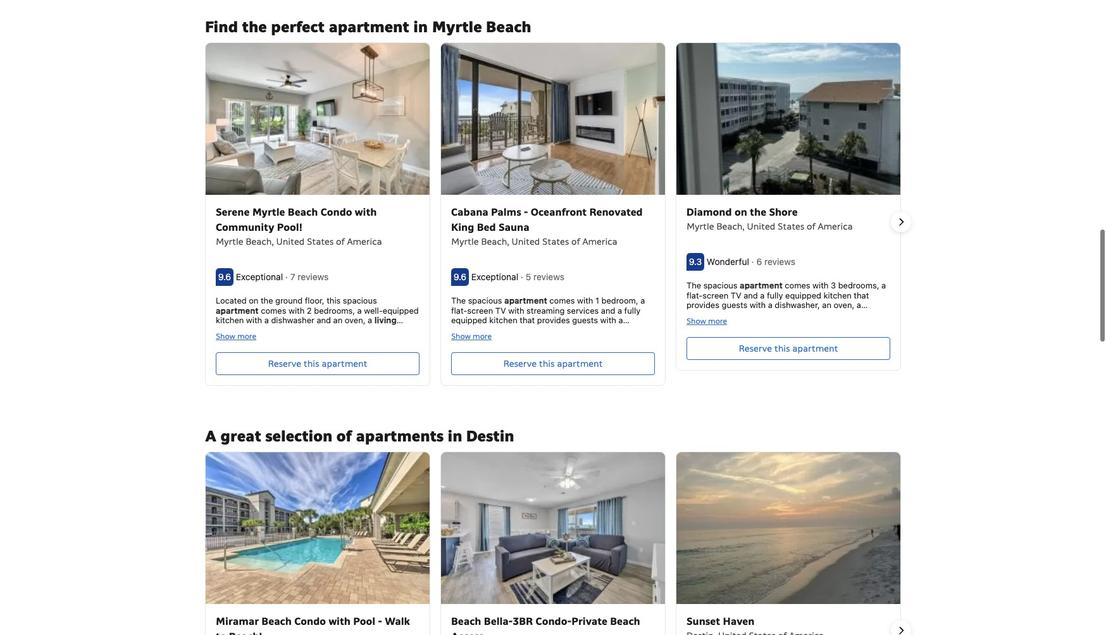 Task type: vqa. For each thing, say whether or not it's contained in the screenshot.
1,000 ft ft
no



Task type: describe. For each thing, give the bounding box(es) containing it.
more for beach,
[[708, 314, 727, 323]]

day
[[518, 372, 532, 382]]

9.6 for serene myrtle beach condo with community pool!
[[218, 269, 231, 280]]

equipped inside comes with 1 bedroom, a flat-screen tv with streaming services and a fully equipped kitchen that provides guests with a dishwasher, an oven, a washing machine, a microwave and a toaster. the comfortable, accommodation also comes with soundproofing and a
[[451, 313, 487, 323]]

. for added privacy, the accommodation features a private entrance.
[[216, 333, 407, 353]]

microwave inside comes with 1 bedroom, a flat-screen tv with streaming services and a fully equipped kitchen that provides guests with a dishwasher, an oven, a washing machine, a microwave and a toaster. the comfortable, accommodation also comes with soundproofing and a
[[451, 333, 492, 343]]

diamond on the shore section
[[676, 40, 901, 377]]

cabana palms - oceanfront renovated king bed sauna image
[[441, 41, 665, 193]]

10
[[860, 337, 869, 347]]

more for community
[[237, 329, 256, 339]]

the inside , while barefoot resort norman golf course is 10 km away. the nearest airport is myrtle beach international airport, 25 km from diamond on the shore.
[[710, 347, 725, 357]]

has
[[530, 362, 543, 372]]

myrtle inside diamond on the shore myrtle beach, united states of america
[[687, 218, 714, 230]]

entrance
[[581, 362, 615, 372]]

perfect
[[271, 15, 325, 34]]

from inside , while barefoot resort norman golf course is 10 km away. the nearest airport is myrtle beach international airport, 25 km from diamond on the shore.
[[794, 357, 812, 367]]

of right 'selection'
[[337, 424, 352, 444]]

25
[[768, 357, 778, 367]]

the spacious apartment for bed
[[451, 293, 547, 303]]

, for diamond on the shore
[[867, 327, 870, 337]]

community
[[216, 218, 274, 232]]

the right find
[[242, 15, 267, 34]]

7.9
[[763, 327, 774, 337]]

machine, inside comes with 3 bedrooms, a flat-screen tv and a fully equipped kitchen that provides guests with a dishwasher, an oven, a washing machine, a microwave and a fridge.
[[721, 308, 755, 318]]

3br
[[513, 613, 533, 626]]

miramar
[[216, 613, 259, 626]]

with inside miramar beach condo with pool - walk to beach!
[[329, 613, 351, 626]]

soundproofing
[[451, 352, 507, 363]]

diamond on the shore image
[[677, 41, 901, 193]]

bed
[[477, 218, 496, 232]]

reserve this apartment link for sauna
[[451, 350, 655, 373]]

course
[[822, 337, 849, 347]]

1 horizontal spatial in
[[413, 15, 428, 34]]

are
[[406, 323, 418, 333]]

for for entrance
[[573, 352, 586, 363]]

access
[[451, 628, 484, 636]]

pool!
[[277, 218, 302, 232]]

golf
[[804, 337, 820, 347]]

beach bella-3br condo-private beach access section
[[441, 449, 666, 636]]

services
[[567, 303, 599, 313]]

private for entrance.
[[320, 343, 346, 353]]

and right "1"
[[601, 303, 616, 313]]

the inside . for added privacy, the accommodation features a private entrance.
[[395, 333, 407, 343]]

show more for beach,
[[687, 314, 727, 323]]

added for entrance
[[588, 352, 612, 363]]

beach, inside cabana palms - oceanfront renovated king bed sauna myrtle beach, united states of america
[[481, 234, 509, 245]]

condo-
[[536, 613, 572, 626]]

provides inside comes with 3 bedrooms, a flat-screen tv and a fully equipped kitchen that provides guests with a dishwasher, an oven, a washing machine, a microwave and a fridge.
[[687, 298, 720, 308]]

comes up entrance on the right bottom of page
[[584, 343, 609, 353]]

next image for find the perfect apartment in myrtle beach
[[894, 212, 909, 227]]

, while barefoot resort norman golf course is 10 km away. the nearest airport is myrtle beach international airport, 25 km from diamond on the shore.
[[687, 327, 883, 377]]

living
[[375, 313, 397, 323]]

floor,
[[305, 293, 325, 303]]

a inside , and a flat-screen tv. towels and bed linen are featured in the
[[258, 323, 263, 333]]

privacy, for entrance
[[615, 352, 644, 363]]

a inside . for added privacy, the accommodation has a private entrance and is protected by full-day security.
[[546, 362, 550, 372]]

ground
[[275, 293, 303, 303]]

dishwasher
[[271, 313, 315, 323]]

property types region for a great selection of apartments in destin
[[195, 449, 912, 636]]

from 6 reviews element
[[752, 254, 798, 265]]

sunset haven
[[687, 613, 755, 626]]

fully inside comes with 1 bedroom, a flat-screen tv with streaming services and a fully equipped kitchen that provides guests with a dishwasher, an oven, a washing machine, a microwave and a toaster. the comfortable, accommodation also comes with soundproofing and a
[[625, 303, 641, 313]]

beach bella-3br condo-private beach access link
[[451, 612, 655, 636]]

barefoot
[[709, 337, 742, 347]]

beach inside miramar beach condo with pool - walk to beach!
[[262, 613, 292, 626]]

and inside . for added privacy, the accommodation has a private entrance and is protected by full-day security.
[[617, 362, 631, 372]]

private for entrance
[[552, 362, 579, 372]]

, for serene myrtle beach condo with community pool!
[[237, 323, 239, 333]]

also
[[566, 343, 582, 353]]

reserve this apartment for states
[[739, 341, 838, 352]]

miramar beach condo with pool - walk to beach!
[[216, 613, 410, 636]]

km right 10
[[871, 337, 883, 347]]

on for diamond
[[735, 203, 747, 217]]

serene myrtle beach condo with community pool! myrtle beach, united states of america
[[216, 203, 382, 245]]

reserve this apartment for sauna
[[504, 356, 603, 367]]

beach inside the serene myrtle beach condo with community pool! myrtle beach, united states of america
[[288, 203, 318, 217]]

shore
[[769, 203, 798, 217]]

1
[[596, 293, 599, 303]]

full-
[[503, 372, 518, 382]]

fridge.
[[831, 308, 856, 318]]

machine, inside comes with 1 bedroom, a flat-screen tv with streaming services and a fully equipped kitchen that provides guests with a dishwasher, an oven, a washing machine, a microwave and a toaster. the comfortable, accommodation also comes with soundproofing and a
[[574, 323, 609, 333]]

0 vertical spatial from
[[790, 327, 808, 337]]

bedroom,
[[602, 293, 638, 303]]

the down scored 9.3 element
[[687, 278, 701, 288]]

united inside cabana palms - oceanfront renovated king bed sauna myrtle beach, united states of america
[[512, 234, 540, 245]]

spacious for king
[[468, 293, 502, 303]]

the inside , while barefoot resort norman golf course is 10 km away. the nearest airport is myrtle beach international airport, 25 km from diamond on the shore.
[[862, 357, 875, 367]]

and left bed
[[352, 323, 366, 333]]

located
[[216, 293, 247, 303]]

bed
[[369, 323, 383, 333]]

norman
[[771, 337, 802, 347]]

fully inside comes with 3 bedrooms, a flat-screen tv and a fully equipped kitchen that provides guests with a dishwasher, an oven, a washing machine, a microwave and a fridge.
[[767, 288, 783, 298]]

united inside diamond on the shore myrtle beach, united states of america
[[747, 218, 776, 230]]

oven, inside comes with 3 bedrooms, a flat-screen tv and a fully equipped kitchen that provides guests with a dishwasher, an oven, a washing machine, a microwave and a fridge.
[[834, 298, 855, 308]]

king
[[451, 218, 474, 232]]

show more button for king
[[451, 328, 492, 339]]

the inside comes with 1 bedroom, a flat-screen tv with streaming services and a fully equipped kitchen that provides guests with a dishwasher, an oven, a washing machine, a microwave and a toaster. the comfortable, accommodation also comes with soundproofing and a
[[549, 333, 563, 343]]

more for king
[[473, 329, 492, 339]]

the inside , and a flat-screen tv. towels and bed linen are featured in the
[[259, 333, 272, 343]]

find
[[205, 15, 238, 34]]

america inside diamond on the shore myrtle beach, united states of america
[[818, 218, 853, 230]]

beach!
[[229, 628, 262, 636]]

on inside , while barefoot resort norman golf course is 10 km away. the nearest airport is myrtle beach international airport, 25 km from diamond on the shore.
[[851, 357, 860, 367]]

- inside cabana palms - oceanfront renovated king bed sauna myrtle beach, united states of america
[[524, 203, 528, 217]]

living room
[[216, 313, 397, 333]]

washing inside comes with 3 bedrooms, a flat-screen tv and a fully equipped kitchen that provides guests with a dishwasher, an oven, a washing machine, a microwave and a fridge.
[[687, 308, 718, 318]]

tv for and
[[731, 288, 742, 298]]

accommodation for features
[[216, 343, 277, 353]]

diamond on the shore link
[[687, 203, 891, 218]]

2 vertical spatial in
[[448, 424, 462, 444]]

9.3 wonderful 6 reviews
[[689, 254, 798, 265]]

miramar beach condo with pool - walk to beach! section
[[205, 449, 430, 636]]

tv.
[[309, 323, 321, 333]]

by
[[491, 372, 500, 382]]

tv for with
[[496, 303, 506, 313]]

wonderful
[[707, 254, 749, 265]]

airport
[[758, 347, 783, 357]]

haven
[[723, 613, 755, 626]]

towels
[[324, 323, 350, 333]]

reserve for myrtle
[[268, 356, 301, 367]]

and right room
[[242, 323, 256, 333]]

kitchen inside comes with 3 bedrooms, a flat-screen tv and a fully equipped kitchen that provides guests with a dishwasher, an oven, a washing machine, a microwave and a fridge.
[[824, 288, 852, 298]]

beach, inside the serene myrtle beach condo with community pool! myrtle beach, united states of america
[[246, 234, 274, 245]]

flat- inside , and a flat-screen tv. towels and bed linen are featured in the
[[265, 323, 281, 333]]

provides inside comes with 1 bedroom, a flat-screen tv with streaming services and a fully equipped kitchen that provides guests with a dishwasher, an oven, a washing machine, a microwave and a toaster. the comfortable, accommodation also comes with soundproofing and a
[[537, 313, 570, 323]]

sunset haven image
[[677, 450, 901, 602]]

reserve for sauna
[[504, 356, 537, 367]]

9.6 exceptional 5 reviews
[[454, 269, 567, 280]]

that inside comes with 1 bedroom, a flat-screen tv with streaming services and a fully equipped kitchen that provides guests with a dishwasher, an oven, a washing machine, a microwave and a toaster. the comfortable, accommodation also comes with soundproofing and a
[[520, 313, 535, 323]]

km right 25
[[780, 357, 792, 367]]

- inside miramar beach condo with pool - walk to beach!
[[378, 613, 382, 626]]

featured
[[216, 333, 248, 343]]

diamond on the shore myrtle beach, united states of america
[[687, 203, 853, 230]]

dishwasher, inside comes with 3 bedrooms, a flat-screen tv and a fully equipped kitchen that provides guests with a dishwasher, an oven, a washing machine, a microwave and a fridge.
[[775, 298, 820, 308]]

states inside the serene myrtle beach condo with community pool! myrtle beach, united states of america
[[307, 234, 334, 245]]

the inside located on the ground floor, this spacious apartment
[[261, 293, 273, 303]]

show for community
[[216, 329, 235, 339]]

walk
[[385, 613, 410, 626]]

guests inside comes with 1 bedroom, a flat-screen tv with streaming services and a fully equipped kitchen that provides guests with a dishwasher, an oven, a washing machine, a microwave and a toaster. the comfortable, accommodation also comes with soundproofing and a
[[572, 313, 598, 323]]

is left 10
[[852, 337, 858, 347]]

serene myrtle beach condo with community pool! link
[[216, 203, 420, 233]]

an inside comes with 3 bedrooms, a flat-screen tv and a fully equipped kitchen that provides guests with a dishwasher, an oven, a washing machine, a microwave and a fridge.
[[823, 298, 832, 308]]

a inside . for added privacy, the accommodation features a private entrance.
[[313, 343, 318, 353]]

cabana
[[451, 203, 489, 217]]

property types region for find the perfect apartment in myrtle beach
[[195, 40, 912, 399]]

reviews for pool!
[[298, 269, 329, 280]]

scored 9.3 element
[[687, 251, 705, 268]]

find the perfect apartment in myrtle beach
[[205, 15, 532, 34]]

3
[[831, 278, 836, 288]]

serene
[[216, 203, 250, 217]]

bedrooms, for diamond on the shore
[[839, 278, 880, 288]]

oceanfront
[[531, 203, 587, 217]]

an inside comes with 1 bedroom, a flat-screen tv with streaming services and a fully equipped kitchen that provides guests with a dishwasher, an oven, a washing machine, a microwave and a toaster. the comfortable, accommodation also comes with soundproofing and a
[[499, 323, 508, 333]]

cabana palms - oceanfront renovated king bed sauna myrtle beach, united states of america
[[451, 203, 643, 245]]

diamond inside , while barefoot resort norman golf course is 10 km away. the nearest airport is myrtle beach international airport, 25 km from diamond on the shore.
[[814, 357, 848, 367]]

rated exceptional element for myrtle
[[236, 269, 285, 280]]

the inside diamond on the shore myrtle beach, united states of america
[[750, 203, 767, 217]]

a
[[205, 424, 217, 444]]

oven, inside comes with 2 bedrooms, a well-equipped kitchen with a dishwasher and an oven, a
[[345, 313, 366, 323]]

alabama
[[687, 327, 720, 337]]

and down 9.3 wonderful 6 reviews
[[744, 288, 758, 298]]

equipped inside comes with 3 bedrooms, a flat-screen tv and a fully equipped kitchen that provides guests with a dishwasher, an oven, a washing machine, a microwave and a fridge.
[[786, 288, 822, 298]]

reserve this apartment link for states
[[687, 335, 891, 358]]

bella-
[[484, 613, 513, 626]]

america inside the serene myrtle beach condo with community pool! myrtle beach, united states of america
[[347, 234, 382, 245]]

cabana palms - oceanfront renovated king bed sauna link
[[451, 203, 655, 233]]

with inside the serene myrtle beach condo with community pool! myrtle beach, united states of america
[[355, 203, 377, 217]]

spacious for beach,
[[704, 278, 738, 288]]

away.
[[687, 347, 708, 357]]

the down 9.6 exceptional 5 reviews
[[451, 293, 466, 303]]

myrtle inside cabana palms - oceanfront renovated king bed sauna myrtle beach, united states of america
[[451, 234, 479, 245]]

. for added privacy, the accommodation has a private entrance and is protected by full-day security.
[[451, 352, 644, 382]]

beach, inside diamond on the shore myrtle beach, united states of america
[[717, 218, 745, 230]]

show for king
[[451, 329, 471, 339]]

equipped inside comes with 2 bedrooms, a well-equipped kitchen with a dishwasher and an oven, a
[[383, 303, 419, 313]]

for for entrance.
[[322, 333, 334, 343]]

exceptional for sauna
[[471, 269, 519, 280]]

renovated
[[590, 203, 643, 217]]

is inside . for added privacy, the accommodation has a private entrance and is protected by full-day security.
[[634, 362, 640, 372]]

of inside diamond on the shore myrtle beach, united states of america
[[807, 218, 816, 230]]

united inside the serene myrtle beach condo with community pool! myrtle beach, united states of america
[[276, 234, 305, 245]]

located on the ground floor, this spacious apartment
[[216, 293, 377, 313]]

9.6 exceptional 7 reviews
[[218, 269, 331, 280]]

theater
[[722, 327, 752, 337]]

of inside cabana palms - oceanfront renovated king bed sauna myrtle beach, united states of america
[[572, 234, 580, 245]]

and up the full-
[[509, 352, 524, 363]]

washing inside comes with 1 bedroom, a flat-screen tv with streaming services and a fully equipped kitchen that provides guests with a dishwasher, an oven, a washing machine, a microwave and a toaster. the comfortable, accommodation also comes with soundproofing and a
[[540, 323, 572, 333]]

comes with 1 bedroom, a flat-screen tv with streaming services and a fully equipped kitchen that provides guests with a dishwasher, an oven, a washing machine, a microwave and a toaster. the comfortable, accommodation also comes with soundproofing and a
[[451, 293, 645, 363]]

show for beach,
[[687, 314, 706, 323]]

comes with 2 bedrooms, a well-equipped kitchen with a dishwasher and an oven, a
[[216, 303, 419, 323]]

toaster.
[[518, 333, 546, 343]]

. for has
[[569, 352, 571, 363]]

apartments
[[356, 424, 444, 444]]



Task type: locate. For each thing, give the bounding box(es) containing it.
pool
[[353, 613, 376, 626]]

1 horizontal spatial privacy,
[[615, 352, 644, 363]]

km right 7.9
[[776, 327, 788, 337]]

guests up comfortable,
[[572, 313, 598, 323]]

accommodation for has
[[466, 362, 527, 372]]

2 horizontal spatial an
[[823, 298, 832, 308]]

1 horizontal spatial beach,
[[481, 234, 509, 245]]

palms
[[491, 203, 521, 217]]

0 vertical spatial property types region
[[195, 40, 912, 399]]

tv
[[731, 288, 742, 298], [496, 303, 506, 313]]

- up sauna
[[524, 203, 528, 217]]

added down comfortable,
[[588, 352, 612, 363]]

private down also on the right of the page
[[552, 362, 579, 372]]

private down towels
[[320, 343, 346, 353]]

on
[[735, 203, 747, 217], [249, 293, 259, 303], [851, 357, 860, 367]]

1 horizontal spatial tv
[[731, 288, 742, 298]]

condo inside the serene myrtle beach condo with community pool! myrtle beach, united states of america
[[321, 203, 352, 217]]

9.6 up the located
[[218, 269, 231, 280]]

kitchen inside comes with 1 bedroom, a flat-screen tv with streaming services and a fully equipped kitchen that provides guests with a dishwasher, an oven, a washing machine, a microwave and a toaster. the comfortable, accommodation also comes with soundproofing and a
[[490, 313, 518, 323]]

privacy, inside . for added privacy, the accommodation features a private entrance.
[[363, 333, 392, 343]]

1 vertical spatial in
[[250, 333, 257, 343]]

0 horizontal spatial reviews
[[298, 269, 329, 280]]

show more for community
[[216, 329, 256, 339]]

bedrooms, for serene myrtle beach condo with community pool!
[[314, 303, 355, 313]]

reviews for united
[[765, 254, 796, 265]]

a great selection of apartments in destin
[[205, 424, 514, 444]]

show inside diamond on the shore section
[[687, 314, 706, 323]]

is
[[754, 327, 760, 337], [852, 337, 858, 347], [786, 347, 792, 357], [634, 362, 640, 372]]

show more inside diamond on the shore section
[[687, 314, 727, 323]]

comes for dishwasher
[[261, 303, 286, 313]]

0 horizontal spatial privacy,
[[363, 333, 392, 343]]

rated exceptional element for sauna
[[471, 269, 521, 280]]

screen up features at the bottom left of page
[[281, 323, 307, 333]]

equipped up soundproofing
[[451, 313, 487, 323]]

privacy, for entrance.
[[363, 333, 392, 343]]

kitchen inside comes with 2 bedrooms, a well-equipped kitchen with a dishwasher and an oven, a
[[216, 313, 244, 323]]

2 horizontal spatial reserve
[[739, 341, 772, 352]]

to
[[216, 628, 226, 636]]

beach,
[[717, 218, 745, 230], [246, 234, 274, 245], [481, 234, 509, 245]]

. for features
[[317, 333, 319, 343]]

for down comfortable,
[[573, 352, 586, 363]]

rated wonderful element
[[707, 254, 752, 265]]

privacy, inside . for added privacy, the accommodation has a private entrance and is protected by full-day security.
[[615, 352, 644, 363]]

this down . for added privacy, the accommodation features a private entrance.
[[304, 356, 319, 367]]

spacious inside cabana palms - oceanfront renovated king bed sauna section
[[468, 293, 502, 303]]

the inside . for added privacy, the accommodation has a private entrance and is protected by full-day security.
[[451, 362, 464, 372]]

provides up alabama at the bottom of page
[[687, 298, 720, 308]]

added for entrance.
[[336, 333, 361, 343]]

show more button
[[687, 313, 727, 323], [216, 328, 256, 339], [451, 328, 492, 339]]

. down comfortable,
[[569, 352, 571, 363]]

0 vertical spatial screen
[[703, 288, 729, 298]]

for right tv.
[[322, 333, 334, 343]]

0 horizontal spatial that
[[520, 313, 535, 323]]

2 horizontal spatial in
[[448, 424, 462, 444]]

states
[[778, 218, 805, 230], [307, 234, 334, 245], [542, 234, 569, 245]]

0 horizontal spatial equipped
[[383, 303, 419, 313]]

2 horizontal spatial kitchen
[[824, 288, 852, 298]]

from 7 reviews element
[[285, 269, 331, 280]]

reviews right 6
[[765, 254, 796, 265]]

destin
[[467, 424, 514, 444]]

machine, up theater
[[721, 308, 755, 318]]

1 horizontal spatial screen
[[467, 303, 493, 313]]

more inside cabana palms - oceanfront renovated king bed sauna section
[[473, 329, 492, 339]]

an down 3
[[823, 298, 832, 308]]

1 horizontal spatial exceptional
[[471, 269, 519, 280]]

0 horizontal spatial reserve this apartment link
[[216, 350, 420, 373]]

states down cabana palms - oceanfront renovated king bed sauna link at the top
[[542, 234, 569, 245]]

0 horizontal spatial show more button
[[216, 328, 256, 339]]

screen inside comes with 1 bedroom, a flat-screen tv with streaming services and a fully equipped kitchen that provides guests with a dishwasher, an oven, a washing machine, a microwave and a toaster. the comfortable, accommodation also comes with soundproofing and a
[[467, 303, 493, 313]]

condo inside miramar beach condo with pool - walk to beach!
[[294, 613, 326, 626]]

reserve this apartment link for myrtle
[[216, 350, 420, 373]]

the
[[242, 15, 267, 34], [750, 203, 767, 217], [261, 293, 273, 303], [810, 327, 822, 337], [259, 333, 272, 343], [395, 333, 407, 343], [862, 357, 875, 367], [451, 362, 464, 372]]

apartment
[[329, 15, 409, 34], [740, 278, 783, 288], [505, 293, 547, 303], [216, 303, 259, 313], [793, 341, 838, 352], [322, 356, 367, 367], [557, 356, 603, 367]]

united down shore
[[747, 218, 776, 230]]

and right 2
[[317, 313, 331, 323]]

1 vertical spatial dishwasher,
[[451, 323, 497, 333]]

0 horizontal spatial oven,
[[345, 313, 366, 323]]

1 horizontal spatial equipped
[[451, 313, 487, 323]]

1 next image from the top
[[894, 212, 909, 227]]

airport,
[[737, 357, 766, 367]]

1 vertical spatial private
[[552, 362, 579, 372]]

1 horizontal spatial flat-
[[451, 303, 467, 313]]

flat- inside comes with 1 bedroom, a flat-screen tv with streaming services and a fully equipped kitchen that provides guests with a dishwasher, an oven, a washing machine, a microwave and a toaster. the comfortable, accommodation also comes with soundproofing and a
[[451, 303, 467, 313]]

reserve this apartment link inside cabana palms - oceanfront renovated king bed sauna section
[[451, 350, 655, 373]]

private
[[572, 613, 608, 626]]

oven, down streaming
[[510, 323, 531, 333]]

0 horizontal spatial guests
[[572, 313, 598, 323]]

shore.
[[687, 367, 712, 377]]

that up toaster.
[[520, 313, 535, 323]]

diamond up 9.3
[[687, 203, 732, 217]]

reserve inside "serene myrtle beach condo with community pool!" section
[[268, 356, 301, 367]]

beach, down the "bed"
[[481, 234, 509, 245]]

show more button inside cabana palms - oceanfront renovated king bed sauna section
[[451, 328, 492, 339]]

united down pool!
[[276, 234, 305, 245]]

for
[[322, 333, 334, 343], [573, 352, 586, 363]]

this right the floor,
[[327, 293, 341, 303]]

1 horizontal spatial guests
[[722, 298, 748, 308]]

comes for services
[[550, 293, 575, 303]]

that
[[854, 288, 869, 298], [520, 313, 535, 323]]

1 horizontal spatial ,
[[867, 327, 870, 337]]

serene myrtle beach condo with community pool! section
[[205, 40, 430, 384]]

well-
[[364, 303, 383, 313]]

selection
[[265, 424, 333, 444]]

1 vertical spatial that
[[520, 313, 535, 323]]

on down 10
[[851, 357, 860, 367]]

next image for a great selection of apartments in destin
[[894, 621, 909, 636]]

beach
[[486, 15, 532, 34], [288, 203, 318, 217], [821, 347, 845, 357], [262, 613, 292, 626], [451, 613, 481, 626], [610, 613, 640, 626]]

equipped left 3
[[786, 288, 822, 298]]

the left shore
[[750, 203, 767, 217]]

property types region containing miramar beach condo with pool - walk to beach!
[[195, 449, 912, 636]]

the left also on the right of the page
[[549, 333, 563, 343]]

2 horizontal spatial reserve this apartment
[[739, 341, 838, 352]]

spacious down wonderful
[[704, 278, 738, 288]]

screen for provides
[[703, 288, 729, 298]]

apartment inside located on the ground floor, this spacious apartment
[[216, 303, 259, 313]]

reserve this apartment for myrtle
[[268, 356, 367, 367]]

2 horizontal spatial states
[[778, 218, 805, 230]]

beach bella-3br condo-private beach access
[[451, 613, 640, 636]]

tv inside comes with 1 bedroom, a flat-screen tv with streaming services and a fully equipped kitchen that provides guests with a dishwasher, an oven, a washing machine, a microwave and a toaster. the comfortable, accommodation also comes with soundproofing and a
[[496, 303, 506, 313]]

2 horizontal spatial show
[[687, 314, 706, 323]]

0 horizontal spatial -
[[378, 613, 382, 626]]

1 scored 9.6 element from the left
[[216, 266, 234, 284]]

america down renovated
[[583, 234, 618, 245]]

entrance.
[[349, 343, 385, 353]]

1 horizontal spatial reserve this apartment
[[504, 356, 603, 367]]

1 vertical spatial condo
[[294, 613, 326, 626]]

0 vertical spatial dishwasher,
[[775, 298, 820, 308]]

1 horizontal spatial private
[[552, 362, 579, 372]]

beach, down community
[[246, 234, 274, 245]]

united down sauna
[[512, 234, 540, 245]]

is right entrance on the right bottom of page
[[634, 362, 640, 372]]

0 horizontal spatial diamond
[[687, 203, 732, 217]]

screen inside , and a flat-screen tv. towels and bed linen are featured in the
[[281, 323, 307, 333]]

. inside . for added privacy, the accommodation features a private entrance.
[[317, 333, 319, 343]]

privacy,
[[363, 333, 392, 343], [615, 352, 644, 363]]

protected
[[451, 372, 489, 382]]

provides up toaster.
[[537, 313, 570, 323]]

of down the diamond on the shore link
[[807, 218, 816, 230]]

scored 9.6 element for king
[[451, 266, 469, 284]]

property types region containing serene myrtle beach condo with community pool!
[[195, 40, 912, 399]]

states inside diamond on the shore myrtle beach, united states of america
[[778, 218, 805, 230]]

the down living
[[395, 333, 407, 343]]

5
[[526, 269, 531, 280]]

1 horizontal spatial america
[[583, 234, 618, 245]]

reserve this apartment inside cabana palms - oceanfront renovated king bed sauna section
[[504, 356, 603, 367]]

0 horizontal spatial screen
[[281, 323, 307, 333]]

0 horizontal spatial bedrooms,
[[314, 303, 355, 313]]

in
[[413, 15, 428, 34], [250, 333, 257, 343], [448, 424, 462, 444]]

the
[[687, 278, 701, 288], [451, 293, 466, 303], [549, 333, 563, 343], [710, 347, 725, 357]]

2 vertical spatial on
[[851, 357, 860, 367]]

0 horizontal spatial flat-
[[265, 323, 281, 333]]

2 horizontal spatial screen
[[703, 288, 729, 298]]

scored 9.6 element up the located
[[216, 266, 234, 284]]

tv down 9.6 exceptional 5 reviews
[[496, 303, 506, 313]]

1 vertical spatial fully
[[625, 303, 641, 313]]

the right norman
[[810, 327, 822, 337]]

streaming
[[527, 303, 565, 313]]

fully
[[767, 288, 783, 298], [625, 303, 641, 313]]

2 exceptional from the left
[[471, 269, 519, 280]]

equipped
[[786, 288, 822, 298], [383, 303, 419, 313], [451, 313, 487, 323]]

more
[[708, 314, 727, 323], [237, 329, 256, 339], [473, 329, 492, 339]]

this inside located on the ground floor, this spacious apartment
[[327, 293, 341, 303]]

show more down the located
[[216, 329, 256, 339]]

miramar beach condo with pool - walk to beach! image
[[206, 450, 430, 602]]

on left shore
[[735, 203, 747, 217]]

2 scored 9.6 element from the left
[[451, 266, 469, 284]]

flat-
[[687, 288, 703, 298], [451, 303, 467, 313], [265, 323, 281, 333]]

1 horizontal spatial spacious
[[468, 293, 502, 303]]

0 vertical spatial for
[[322, 333, 334, 343]]

1 exceptional from the left
[[236, 269, 283, 280]]

washing
[[687, 308, 718, 318], [540, 323, 572, 333]]

the spacious apartment
[[687, 278, 783, 288], [451, 293, 547, 303]]

9.6 for cabana palms - oceanfront renovated king bed sauna
[[454, 269, 467, 280]]

the spacious apartment for united
[[687, 278, 783, 288]]

great
[[221, 424, 261, 444]]

that inside comes with 3 bedrooms, a flat-screen tv and a fully equipped kitchen that provides guests with a dishwasher, an oven, a washing machine, a microwave and a fridge.
[[854, 288, 869, 298]]

kitchen up toaster.
[[490, 313, 518, 323]]

0 horizontal spatial beach,
[[246, 234, 274, 245]]

flat- for equipped
[[451, 303, 467, 313]]

show more button for community
[[216, 328, 256, 339]]

bedrooms,
[[839, 278, 880, 288], [314, 303, 355, 313]]

comfortable,
[[566, 333, 614, 343]]

0 horizontal spatial scored 9.6 element
[[216, 266, 234, 284]]

accommodation inside comes with 1 bedroom, a flat-screen tv with streaming services and a fully equipped kitchen that provides guests with a dishwasher, an oven, a washing machine, a microwave and a toaster. the comfortable, accommodation also comes with soundproofing and a
[[502, 343, 564, 353]]

2 rated exceptional element from the left
[[471, 269, 521, 280]]

1 horizontal spatial machine,
[[721, 308, 755, 318]]

9.3
[[689, 254, 702, 265]]

kitchen
[[824, 288, 852, 298], [216, 313, 244, 323], [490, 313, 518, 323]]

the spacious apartment down rated wonderful element
[[687, 278, 783, 288]]

-
[[524, 203, 528, 217], [378, 613, 382, 626]]

screen down 9.6 exceptional 5 reviews
[[467, 303, 493, 313]]

0 vertical spatial machine,
[[721, 308, 755, 318]]

microwave inside comes with 3 bedrooms, a flat-screen tv and a fully equipped kitchen that provides guests with a dishwasher, an oven, a washing machine, a microwave and a fridge.
[[764, 308, 805, 318]]

comes down from 5 reviews element
[[550, 293, 575, 303]]

2 horizontal spatial spacious
[[704, 278, 738, 288]]

2 property types region from the top
[[195, 449, 912, 636]]

,
[[237, 323, 239, 333], [867, 327, 870, 337]]

7
[[290, 269, 295, 280]]

spacious up living
[[343, 293, 377, 303]]

rated exceptional element left 5
[[471, 269, 521, 280]]

exceptional for myrtle
[[236, 269, 283, 280]]

on right the located
[[249, 293, 259, 303]]

2 horizontal spatial equipped
[[786, 288, 822, 298]]

show more button inside diamond on the shore section
[[687, 313, 727, 323]]

0 horizontal spatial fully
[[625, 303, 641, 313]]

scored 9.6 element
[[216, 266, 234, 284], [451, 266, 469, 284]]

show down the located
[[216, 329, 235, 339]]

spacious down 9.6 exceptional 5 reviews
[[468, 293, 502, 303]]

of
[[807, 218, 816, 230], [336, 234, 345, 245], [572, 234, 580, 245], [337, 424, 352, 444]]

reviews right 7
[[298, 269, 329, 280]]

0 vertical spatial flat-
[[687, 288, 703, 298]]

states inside cabana palms - oceanfront renovated king bed sauna myrtle beach, united states of america
[[542, 234, 569, 245]]

accommodation inside . for added privacy, the accommodation features a private entrance.
[[216, 343, 277, 353]]

0 vertical spatial microwave
[[764, 308, 805, 318]]

the left by
[[451, 362, 464, 372]]

1 horizontal spatial provides
[[687, 298, 720, 308]]

1 horizontal spatial show
[[451, 329, 471, 339]]

2 next image from the top
[[894, 621, 909, 636]]

america down serene myrtle beach condo with community pool! link
[[347, 234, 382, 245]]

beach, up rated wonderful element
[[717, 218, 745, 230]]

exceptional inside "serene myrtle beach condo with community pool!" section
[[236, 269, 283, 280]]

, and a flat-screen tv. towels and bed linen are featured in the
[[216, 323, 418, 343]]

from
[[790, 327, 808, 337], [794, 357, 812, 367]]

1 horizontal spatial bedrooms,
[[839, 278, 880, 288]]

show more button up soundproofing
[[451, 328, 492, 339]]

this
[[327, 293, 341, 303], [775, 341, 790, 352], [304, 356, 319, 367], [539, 356, 555, 367]]

0 horizontal spatial more
[[237, 329, 256, 339]]

, inside , and a flat-screen tv. towels and bed linen are featured in the
[[237, 323, 239, 333]]

flat- inside comes with 3 bedrooms, a flat-screen tv and a fully equipped kitchen that provides guests with a dishwasher, an oven, a washing machine, a microwave and a fridge.
[[687, 288, 703, 298]]

km
[[776, 327, 788, 337], [871, 337, 883, 347], [780, 357, 792, 367]]

spacious
[[704, 278, 738, 288], [343, 293, 377, 303], [468, 293, 502, 303]]

0 horizontal spatial america
[[347, 234, 382, 245]]

machine,
[[721, 308, 755, 318], [574, 323, 609, 333]]

1 horizontal spatial reserve this apartment link
[[451, 350, 655, 373]]

0 horizontal spatial provides
[[537, 313, 570, 323]]

reserve this apartment inside diamond on the shore section
[[739, 341, 838, 352]]

serene myrtle beach condo with community pool! image
[[206, 41, 430, 193]]

tv inside comes with 3 bedrooms, a flat-screen tv and a fully equipped kitchen that provides guests with a dishwasher, an oven, a washing machine, a microwave and a fridge.
[[731, 288, 742, 298]]

0 horizontal spatial the spacious apartment
[[451, 293, 547, 303]]

1 horizontal spatial oven,
[[510, 323, 531, 333]]

0 vertical spatial condo
[[321, 203, 352, 217]]

0 horizontal spatial show more
[[216, 329, 256, 339]]

screen
[[703, 288, 729, 298], [467, 303, 493, 313], [281, 323, 307, 333]]

0 horizontal spatial washing
[[540, 323, 572, 333]]

on for located
[[249, 293, 259, 303]]

0 vertical spatial tv
[[731, 288, 742, 298]]

this up 25
[[775, 341, 790, 352]]

0 horizontal spatial ,
[[237, 323, 239, 333]]

beach inside , while barefoot resort norman golf course is 10 km away. the nearest airport is myrtle beach international airport, 25 km from diamond on the shore.
[[821, 347, 845, 357]]

1 horizontal spatial reserve
[[504, 356, 537, 367]]

0 vertical spatial diamond
[[687, 203, 732, 217]]

rated exceptional element
[[236, 269, 285, 280], [471, 269, 521, 280]]

an inside comes with 2 bedrooms, a well-equipped kitchen with a dishwasher and an oven, a
[[333, 313, 343, 323]]

this inside diamond on the shore section
[[775, 341, 790, 352]]

0 vertical spatial bedrooms,
[[839, 278, 880, 288]]

diamond down the course
[[814, 357, 848, 367]]

the right away.
[[710, 347, 725, 357]]

that up fridge.
[[854, 288, 869, 298]]

kitchen up fridge.
[[824, 288, 852, 298]]

reviews inside "serene myrtle beach condo with community pool!" section
[[298, 269, 329, 280]]

screen inside comes with 3 bedrooms, a flat-screen tv and a fully equipped kitchen that provides guests with a dishwasher, an oven, a washing machine, a microwave and a fridge.
[[703, 288, 729, 298]]

beach bella-3br condo-private beach access image
[[441, 450, 665, 602]]

reserve inside diamond on the shore section
[[739, 341, 772, 352]]

bedrooms, inside comes with 2 bedrooms, a well-equipped kitchen with a dishwasher and an oven, a
[[314, 303, 355, 313]]

1 vertical spatial privacy,
[[615, 352, 644, 363]]

spacious inside located on the ground floor, this spacious apartment
[[343, 293, 377, 303]]

0 horizontal spatial .
[[317, 333, 319, 343]]

comes for fully
[[785, 278, 811, 288]]

exceptional
[[236, 269, 283, 280], [471, 269, 519, 280]]

sauna
[[499, 218, 530, 232]]

show inside cabana palms - oceanfront renovated king bed sauna section
[[451, 329, 471, 339]]

1 horizontal spatial washing
[[687, 308, 718, 318]]

room
[[216, 323, 237, 333]]

of down cabana palms - oceanfront renovated king bed sauna link at the top
[[572, 234, 580, 245]]

0 vertical spatial privacy,
[[363, 333, 392, 343]]

linen
[[385, 323, 404, 333]]

1 vertical spatial diamond
[[814, 357, 848, 367]]

1 property types region from the top
[[195, 40, 912, 399]]

0 horizontal spatial united
[[276, 234, 305, 245]]

tv down rated wonderful element
[[731, 288, 742, 298]]

1 horizontal spatial fully
[[767, 288, 783, 298]]

show inside "serene myrtle beach condo with community pool!" section
[[216, 329, 235, 339]]

show more for king
[[451, 329, 492, 339]]

this for cabana palms - oceanfront renovated king bed sauna
[[539, 356, 555, 367]]

1 rated exceptional element from the left
[[236, 269, 285, 280]]

privacy, down living
[[363, 333, 392, 343]]

dishwasher, up soundproofing
[[451, 323, 497, 333]]

show more button up alabama at the bottom of page
[[687, 313, 727, 323]]

added inside . for added privacy, the accommodation features a private entrance.
[[336, 333, 361, 343]]

and up soundproofing
[[494, 333, 509, 343]]

provides
[[687, 298, 720, 308], [537, 313, 570, 323]]

show more inside "serene myrtle beach condo with community pool!" section
[[216, 329, 256, 339]]

2 9.6 from the left
[[454, 269, 467, 280]]

an right tv.
[[333, 313, 343, 323]]

guests up theater
[[722, 298, 748, 308]]

1 horizontal spatial diamond
[[814, 357, 848, 367]]

reviews inside diamond on the shore section
[[765, 254, 796, 265]]

and left fridge.
[[807, 308, 822, 318]]

1 vertical spatial property types region
[[195, 449, 912, 636]]

bedrooms, up towels
[[314, 303, 355, 313]]

is left 7.9
[[754, 327, 760, 337]]

0 vertical spatial washing
[[687, 308, 718, 318]]

reviews right 5
[[534, 269, 565, 280]]

2 horizontal spatial reviews
[[765, 254, 796, 265]]

bedrooms, inside comes with 3 bedrooms, a flat-screen tv and a fully equipped kitchen that provides guests with a dishwasher, an oven, a washing machine, a microwave and a fridge.
[[839, 278, 880, 288]]

show more button for beach,
[[687, 313, 727, 323]]

condo
[[321, 203, 352, 217], [294, 613, 326, 626]]

with
[[355, 203, 377, 217], [813, 278, 829, 288], [577, 293, 593, 303], [750, 298, 766, 308], [289, 303, 305, 313], [508, 303, 524, 313], [246, 313, 262, 323], [600, 313, 617, 323], [611, 343, 628, 353], [329, 613, 351, 626]]

diamond inside diamond on the shore myrtle beach, united states of america
[[687, 203, 732, 217]]

screen for equipped
[[467, 303, 493, 313]]

0 vertical spatial added
[[336, 333, 361, 343]]

dishwasher, inside comes with 1 bedroom, a flat-screen tv with streaming services and a fully equipped kitchen that provides guests with a dishwasher, an oven, a washing machine, a microwave and a toaster. the comfortable, accommodation also comes with soundproofing and a
[[451, 323, 497, 333]]

an left toaster.
[[499, 323, 508, 333]]

2 horizontal spatial show more
[[687, 314, 727, 323]]

the left features at the bottom left of page
[[259, 333, 272, 343]]

miramar beach condo with pool - walk to beach! link
[[216, 612, 420, 636]]

states down serene myrtle beach condo with community pool! link
[[307, 234, 334, 245]]

guests inside comes with 3 bedrooms, a flat-screen tv and a fully equipped kitchen that provides guests with a dishwasher, an oven, a washing machine, a microwave and a fridge.
[[722, 298, 748, 308]]

show more button down the located
[[216, 328, 256, 339]]

more inside "serene myrtle beach condo with community pool!" section
[[237, 329, 256, 339]]

rated exceptional element left 7
[[236, 269, 285, 280]]

comes with 3 bedrooms, a flat-screen tv and a fully equipped kitchen that provides guests with a dishwasher, an oven, a washing machine, a microwave and a fridge.
[[687, 278, 886, 318]]

the left ground
[[261, 293, 273, 303]]

private inside . for added privacy, the accommodation has a private entrance and is protected by full-day security.
[[552, 362, 579, 372]]

this for serene myrtle beach condo with community pool!
[[304, 356, 319, 367]]

from 5 reviews element
[[521, 269, 567, 280]]

9.6 down the king
[[454, 269, 467, 280]]

1 horizontal spatial .
[[569, 352, 571, 363]]

, down the located
[[237, 323, 239, 333]]

private
[[320, 343, 346, 353], [552, 362, 579, 372]]

0 horizontal spatial machine,
[[574, 323, 609, 333]]

bedrooms, right 3
[[839, 278, 880, 288]]

comes inside comes with 3 bedrooms, a flat-screen tv and a fully equipped kitchen that provides guests with a dishwasher, an oven, a washing machine, a microwave and a fridge.
[[785, 278, 811, 288]]

international
[[687, 357, 735, 367]]

scored 9.6 element for community
[[216, 266, 234, 284]]

reserve this apartment down . for added privacy, the accommodation features a private entrance.
[[268, 356, 367, 367]]

, right the course
[[867, 327, 870, 337]]

exceptional left 5
[[471, 269, 519, 280]]

machine, down services
[[574, 323, 609, 333]]

2 horizontal spatial flat-
[[687, 288, 703, 298]]

more up soundproofing
[[473, 329, 492, 339]]

features
[[280, 343, 311, 353]]

this for diamond on the shore
[[775, 341, 790, 352]]

0 horizontal spatial tv
[[496, 303, 506, 313]]

myrtle inside , while barefoot resort norman golf course is 10 km away. the nearest airport is myrtle beach international airport, 25 km from diamond on the shore.
[[794, 347, 819, 357]]

oven, inside comes with 1 bedroom, a flat-screen tv with streaming services and a fully equipped kitchen that provides guests with a dishwasher, an oven, a washing machine, a microwave and a toaster. the comfortable, accommodation also comes with soundproofing and a
[[510, 323, 531, 333]]

cabana palms - oceanfront renovated king bed sauna section
[[441, 40, 666, 384]]

property types region
[[195, 40, 912, 399], [195, 449, 912, 636]]

is right airport at right bottom
[[786, 347, 792, 357]]

0 horizontal spatial exceptional
[[236, 269, 283, 280]]

oven,
[[834, 298, 855, 308], [345, 313, 366, 323], [510, 323, 531, 333]]

reviews for bed
[[534, 269, 565, 280]]

9.6 inside "serene myrtle beach condo with community pool!" section
[[218, 269, 231, 280]]

and inside comes with 2 bedrooms, a well-equipped kitchen with a dishwasher and an oven, a
[[317, 313, 331, 323]]

next image
[[894, 212, 909, 227], [894, 621, 909, 636]]

on inside diamond on the shore myrtle beach, united states of america
[[735, 203, 747, 217]]

0 vertical spatial provides
[[687, 298, 720, 308]]

america inside cabana palms - oceanfront renovated king bed sauna myrtle beach, united states of america
[[583, 234, 618, 245]]

of inside the serene myrtle beach condo with community pool! myrtle beach, united states of america
[[336, 234, 345, 245]]

washing down streaming
[[540, 323, 572, 333]]

and right entrance on the right bottom of page
[[617, 362, 631, 372]]

1 horizontal spatial for
[[573, 352, 586, 363]]

2 horizontal spatial united
[[747, 218, 776, 230]]

more up alabama at the bottom of page
[[708, 314, 727, 323]]

1 horizontal spatial an
[[499, 323, 508, 333]]

. inside . for added privacy, the accommodation has a private entrance and is protected by full-day security.
[[569, 352, 571, 363]]

reserve for states
[[739, 341, 772, 352]]

an
[[823, 298, 832, 308], [333, 313, 343, 323], [499, 323, 508, 333]]

screen down wonderful
[[703, 288, 729, 298]]

of down serene myrtle beach condo with community pool! link
[[336, 234, 345, 245]]

guests
[[722, 298, 748, 308], [572, 313, 598, 323]]

2
[[307, 303, 312, 313]]

sunset haven link
[[687, 612, 891, 627]]

1 vertical spatial tv
[[496, 303, 506, 313]]

0 horizontal spatial for
[[322, 333, 334, 343]]

1 9.6 from the left
[[218, 269, 231, 280]]

sunset haven section
[[676, 449, 901, 636]]

2 vertical spatial flat-
[[265, 323, 281, 333]]

america down the diamond on the shore link
[[818, 218, 853, 230]]

0 horizontal spatial added
[[336, 333, 361, 343]]

flat- for provides
[[687, 288, 703, 298]]

myrtle
[[432, 15, 482, 34], [252, 203, 285, 217], [687, 218, 714, 230], [216, 234, 243, 245], [451, 234, 479, 245], [794, 347, 819, 357]]

in inside , and a flat-screen tv. towels and bed linen are featured in the
[[250, 333, 257, 343]]

more inside diamond on the shore section
[[708, 314, 727, 323]]



